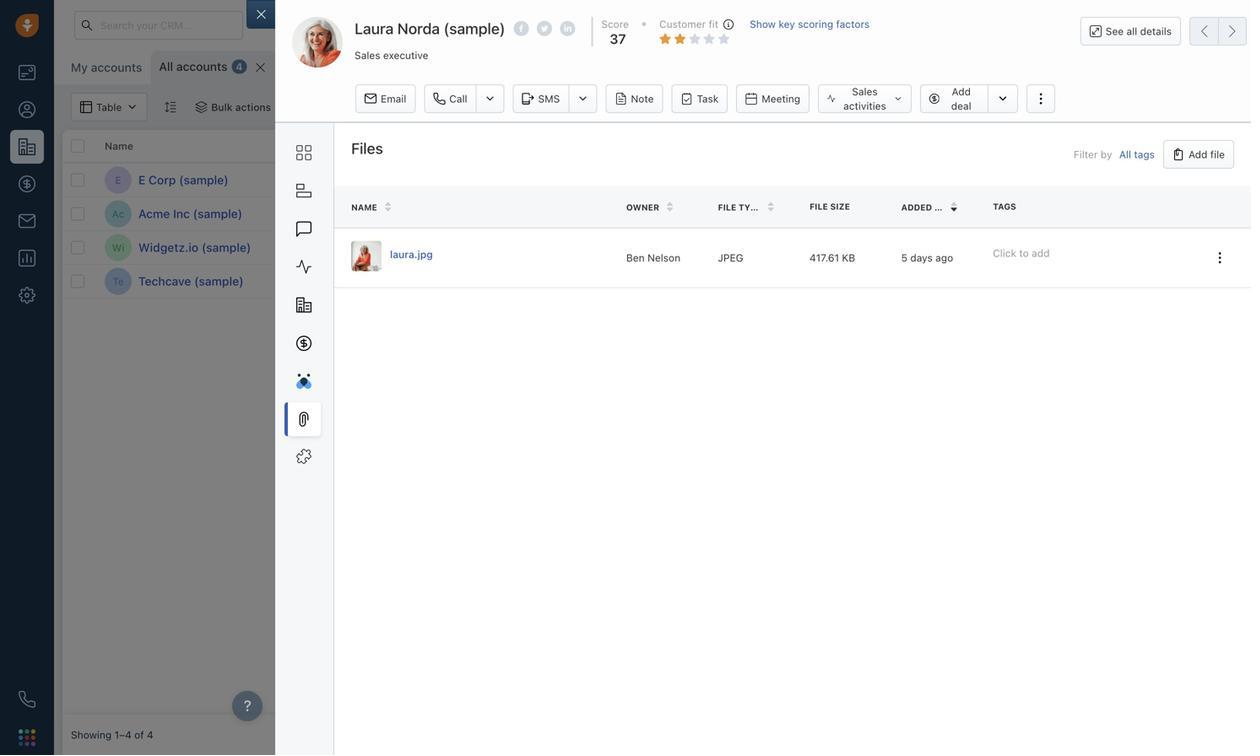 Task type: describe. For each thing, give the bounding box(es) containing it.
417.61
[[810, 252, 839, 264]]

techcave
[[138, 274, 191, 288]]

phone
[[1084, 140, 1115, 152]]

deal
[[951, 100, 971, 112]]

cell for j icon
[[1202, 231, 1243, 264]]

(sample) down widgetz.io (sample) link at top left
[[194, 274, 244, 288]]

phone image
[[19, 691, 35, 708]]

add file
[[1189, 149, 1225, 160]]

laura.jpg link
[[390, 247, 433, 265]]

ben up file type
[[724, 174, 743, 186]]

press space to select this row. row containing widgetz.io (sample)
[[62, 231, 316, 265]]

techcave (sample) link
[[138, 273, 244, 290]]

task for $ 0
[[862, 174, 882, 186]]

2 task from the top
[[862, 208, 882, 220]]

sms
[[538, 93, 560, 105]]

size
[[830, 202, 850, 211]]

jpeg
[[718, 252, 743, 264]]

click to add
[[993, 247, 1050, 259]]

nelson down owner
[[647, 252, 681, 264]]

press space to select this row. row containing techcave (sample)
[[62, 265, 316, 299]]

filter by
[[312, 101, 351, 113]]

dialog containing laura norda (sample)
[[247, 0, 1251, 756]]

5
[[901, 252, 908, 264]]

on
[[934, 202, 948, 212]]

call link
[[424, 84, 476, 113]]

+ add task for $ 3,200
[[831, 276, 882, 287]]

ben nelson up 'jpeg'
[[724, 208, 779, 220]]

note
[[631, 93, 654, 105]]

my for my accounts
[[71, 60, 88, 74]]

accounts for my
[[91, 60, 142, 74]]

row group containing $ 0
[[316, 164, 1243, 299]]

1 horizontal spatial name
[[351, 202, 377, 212]]

tags
[[993, 202, 1016, 211]]

press space to select this row. row containing $ 5,600
[[316, 231, 1243, 265]]

+ add task for $ 0
[[831, 174, 882, 186]]

add deal button
[[920, 84, 988, 113]]

bulk actions button
[[184, 93, 282, 122]]

facebook circled image
[[514, 20, 529, 38]]

add file button
[[1163, 140, 1234, 169]]

ben nelson up the type
[[724, 174, 779, 186]]

in inside row group
[[928, 242, 936, 254]]

bulk actions
[[211, 101, 271, 113]]

filter for filter by
[[312, 101, 337, 113]]

e for e corp (sample)
[[138, 173, 145, 187]]

+ click to add for $ 3,200
[[957, 276, 1023, 287]]

task for $ 3,200
[[862, 276, 882, 287]]

email button
[[355, 84, 416, 113]]

sms button
[[513, 84, 568, 113]]

linkedin circled image
[[560, 20, 575, 38]]

add for cell associated with l icon
[[1005, 208, 1023, 220]]

all accounts link
[[159, 58, 227, 75]]

click for j icon
[[967, 242, 990, 254]]

territory
[[305, 60, 351, 74]]

factors
[[836, 18, 870, 30]]

ben nelson down the type
[[724, 242, 779, 254]]

task
[[697, 93, 719, 105]]

to for press space to select this row. row containing $ 0
[[993, 174, 1003, 186]]

bulk
[[211, 101, 233, 113]]

click down call at the top of page
[[460, 174, 484, 186]]

due
[[907, 242, 925, 254]]

grid containing $ 0
[[62, 128, 1243, 715]]

j image
[[325, 167, 352, 194]]

ends
[[832, 19, 854, 30]]

sampletechcave.com
[[451, 276, 552, 287]]

tags
[[1134, 149, 1155, 160]]

laura norda (sample)
[[355, 19, 505, 38]]

5,600
[[589, 239, 626, 255]]

add for cell corresponding to s icon
[[1005, 276, 1023, 287]]

send email image
[[1084, 18, 1096, 32]]

Search your CRM... text field
[[74, 11, 243, 40]]

task button
[[672, 84, 728, 113]]

to for press space to select this row. row containing $ 5,600
[[993, 242, 1003, 254]]

see all details button
[[1080, 17, 1181, 46]]

container_wx8msf4aqz5i3rn1 image for l icon
[[708, 208, 720, 220]]

show key scoring factors link
[[750, 17, 870, 48]]

kb
[[842, 252, 855, 264]]

file type
[[718, 202, 762, 212]]

417.61 kb
[[810, 252, 855, 264]]

customer
[[659, 18, 706, 30]]

add for j image
[[840, 174, 859, 186]]

37 button
[[606, 31, 626, 47]]

$ for $ 5,600
[[577, 239, 586, 255]]

norda
[[397, 19, 440, 38]]

$ 0
[[577, 172, 598, 188]]

key
[[779, 18, 795, 30]]

(sample) for acme inc (sample)
[[193, 207, 242, 221]]

cell for s icon
[[1202, 265, 1243, 298]]

files
[[351, 139, 383, 157]]

ago
[[936, 252, 953, 264]]

1 horizontal spatial days
[[910, 252, 933, 264]]

press space to select this row. row containing e corp (sample)
[[62, 164, 316, 198]]

fit
[[709, 18, 719, 30]]

your trial ends in 21 days
[[789, 19, 900, 30]]

press space to select this row. row containing $ 3,200
[[316, 265, 1243, 299]]

s image
[[325, 268, 352, 295]]

show
[[750, 18, 776, 30]]

to for press space to select this row. row containing $ 3,200
[[993, 276, 1003, 287]]

cell for j image
[[1202, 164, 1243, 197]]

te
[[112, 276, 124, 287]]

$ 5,600
[[577, 239, 626, 255]]

executive
[[383, 49, 428, 61]]

nelson down the type
[[746, 276, 779, 287]]

j image
[[325, 234, 352, 261]]

owner
[[626, 202, 659, 212]]

score
[[601, 18, 629, 30]]

acme
[[138, 207, 170, 221]]

+ click to add for $ 5,600
[[957, 242, 1023, 254]]

trial
[[812, 19, 830, 30]]

ac
[[112, 208, 124, 220]]

ben nelson right 5,600
[[626, 252, 681, 264]]

name row
[[62, 130, 316, 164]]

1–4
[[114, 729, 132, 741]]

widgetz.io (sample)
[[138, 241, 251, 255]]

filter for filter by all tags
[[1074, 149, 1098, 160]]

inc
[[173, 207, 190, 221]]

2 + add task from the top
[[831, 208, 882, 220]]

press space to select this row. row containing ben nelson
[[316, 198, 1243, 231]]

accounts for all
[[176, 60, 227, 73]]

e corp (sample)
[[138, 173, 229, 187]]

$ for $ 0
[[577, 172, 586, 188]]

see all details
[[1106, 25, 1172, 37]]

3,200
[[589, 273, 626, 289]]

press space to select this row. row containing acme inc (sample)
[[62, 198, 316, 231]]

nelson up the type
[[746, 174, 779, 186]]

ben down file type
[[724, 242, 743, 254]]

sales executive
[[355, 49, 428, 61]]

acme inc (sample)
[[138, 207, 242, 221]]

cell for l icon
[[1202, 198, 1243, 230]]

see
[[1106, 25, 1124, 37]]

click down tags
[[993, 247, 1016, 259]]

4 inside all accounts 4
[[236, 61, 243, 73]]



Task type: vqa. For each thing, say whether or not it's contained in the screenshot.


Task type: locate. For each thing, give the bounding box(es) containing it.
3 $ from the top
[[577, 273, 586, 289]]

in left 2
[[928, 242, 936, 254]]

1 horizontal spatial all
[[1119, 149, 1131, 160]]

my accounts
[[71, 60, 142, 74]]

showing 1–4 of 4
[[71, 729, 153, 741]]

press space to select this row. row down widgetz.io (sample) link at top left
[[62, 265, 316, 299]]

0 vertical spatial task
[[862, 174, 882, 186]]

file left the type
[[718, 202, 736, 212]]

click right 'ago'
[[967, 242, 990, 254]]

days right "21" on the right top
[[880, 19, 900, 30]]

add for cell corresponding to j image
[[1005, 174, 1023, 186]]

grid
[[62, 128, 1243, 715]]

$ left 5,600
[[577, 239, 586, 255]]

container_wx8msf4aqz5i3rn1 image left the type
[[708, 208, 720, 220]]

1 vertical spatial sales
[[852, 86, 878, 97]]

by for filter by
[[339, 101, 351, 113]]

press space to select this row. row up the type
[[316, 164, 1243, 198]]

2
[[939, 242, 945, 254]]

by for filter by all tags
[[1101, 149, 1112, 160]]

name down j image
[[351, 202, 377, 212]]

by
[[339, 101, 351, 113], [1101, 149, 1112, 160]]

added
[[901, 202, 932, 212]]

0 horizontal spatial in
[[856, 19, 864, 30]]

(sample) up techcave (sample)
[[202, 241, 251, 255]]

contacts
[[365, 140, 408, 152]]

+ add task
[[831, 174, 882, 186], [831, 208, 882, 220], [831, 276, 882, 287]]

my territory accounts button
[[276, 51, 412, 84], [285, 60, 405, 74]]

1 horizontal spatial accounts
[[176, 60, 227, 73]]

related contacts
[[324, 140, 408, 152]]

by left all tags link
[[1101, 149, 1112, 160]]

2 file from the left
[[718, 202, 736, 212]]

1 vertical spatial + add task
[[831, 208, 882, 220]]

1 horizontal spatial 4
[[236, 61, 243, 73]]

1 vertical spatial all
[[1119, 149, 1131, 160]]

0 vertical spatial name
[[105, 140, 133, 152]]

activities
[[843, 100, 886, 112]]

press space to select this row. row down the type
[[316, 231, 1243, 265]]

1 horizontal spatial e
[[138, 173, 145, 187]]

0 vertical spatial filter
[[312, 101, 337, 113]]

$ left 3,200
[[577, 273, 586, 289]]

(sample) for laura norda (sample)
[[444, 19, 505, 38]]

sales inside sales activities
[[852, 86, 878, 97]]

0 horizontal spatial days
[[880, 19, 900, 30]]

$
[[577, 172, 586, 188], [577, 239, 586, 255], [577, 273, 586, 289]]

name inside row
[[105, 140, 133, 152]]

21
[[867, 19, 877, 30]]

2 vertical spatial $
[[577, 273, 586, 289]]

1 horizontal spatial file
[[810, 202, 828, 211]]

press space to select this row. row containing $ 0
[[316, 164, 1243, 198]]

0 vertical spatial in
[[856, 19, 864, 30]]

days right 5
[[910, 252, 933, 264]]

add
[[499, 174, 517, 186], [1005, 174, 1023, 186], [1005, 208, 1023, 220], [1005, 242, 1023, 254], [1032, 247, 1050, 259], [1005, 276, 1023, 287]]

l image
[[325, 201, 352, 228]]

click down "deal"
[[967, 174, 990, 186]]

0 vertical spatial container_wx8msf4aqz5i3rn1 image
[[195, 101, 207, 113]]

ben right 5,600
[[626, 252, 645, 264]]

ben up 'jpeg'
[[724, 208, 743, 220]]

2 horizontal spatial accounts
[[354, 60, 405, 74]]

details
[[1140, 25, 1172, 37]]

0 horizontal spatial by
[[339, 101, 351, 113]]

sales activities
[[843, 86, 886, 112]]

name
[[105, 140, 133, 152], [351, 202, 377, 212]]

in
[[856, 19, 864, 30], [928, 242, 936, 254]]

add up kb
[[840, 208, 859, 220]]

sales up the activities
[[852, 86, 878, 97]]

2 $ from the top
[[577, 239, 586, 255]]

freshworks switcher image
[[19, 730, 35, 747]]

email
[[381, 93, 406, 105]]

(sample)
[[444, 19, 505, 38], [179, 173, 229, 187], [193, 207, 242, 221], [202, 241, 251, 255], [194, 274, 244, 288]]

1 vertical spatial name
[[351, 202, 377, 212]]

name up ac
[[105, 140, 133, 152]]

acme inc (sample) link
[[138, 206, 242, 222]]

accounts up bulk
[[176, 60, 227, 73]]

due in 2 days
[[907, 242, 970, 254]]

press space to select this row. row up techcave (sample)
[[62, 231, 316, 265]]

0 vertical spatial sales
[[355, 49, 380, 61]]

press space to select this row. row down 417.61
[[316, 265, 1243, 299]]

ben down 'jpeg'
[[724, 276, 743, 287]]

add
[[952, 86, 971, 97], [1189, 149, 1208, 160], [840, 174, 859, 186], [840, 208, 859, 220], [840, 276, 859, 287]]

my
[[71, 60, 88, 74], [285, 60, 302, 74]]

(sample) right inc
[[193, 207, 242, 221]]

sales for sales executive
[[355, 49, 380, 61]]

my territory accounts
[[285, 60, 405, 74]]

1 $ from the top
[[577, 172, 586, 188]]

container_wx8msf4aqz5i3rn1 image inside bulk actions button
[[195, 101, 207, 113]]

add deal
[[951, 86, 971, 112]]

file left size
[[810, 202, 828, 211]]

0 vertical spatial + add task
[[831, 174, 882, 186]]

showing
[[71, 729, 112, 741]]

click left tags
[[967, 208, 990, 220]]

nelson right 'jpeg'
[[746, 242, 779, 254]]

row group containing e corp (sample)
[[62, 164, 316, 299]]

e up ac
[[115, 174, 121, 186]]

file size
[[810, 202, 850, 211]]

all
[[1127, 25, 1137, 37]]

+ add task up kb
[[831, 208, 882, 220]]

in left "21" on the right top
[[856, 19, 864, 30]]

filter by all tags
[[1074, 149, 1155, 160]]

3 task from the top
[[862, 276, 882, 287]]

1 file from the left
[[810, 202, 828, 211]]

filter by button
[[282, 93, 362, 122]]

to for press space to select this row. row containing ben nelson
[[993, 208, 1003, 220]]

add down kb
[[840, 276, 859, 287]]

37
[[610, 31, 626, 47]]

filter
[[312, 101, 337, 113], [1074, 149, 1098, 160]]

+ add task down kb
[[831, 276, 882, 287]]

1 task from the top
[[862, 174, 882, 186]]

call
[[449, 93, 467, 105]]

+ click to add for $ 0
[[957, 174, 1023, 186]]

customer fit
[[659, 18, 719, 30]]

1 row group from the left
[[62, 164, 316, 299]]

2 vertical spatial + add task
[[831, 276, 882, 287]]

nelson left the file size
[[746, 208, 779, 220]]

techcave (sample)
[[138, 274, 244, 288]]

1 horizontal spatial by
[[1101, 149, 1112, 160]]

by inside dialog
[[1101, 149, 1112, 160]]

(sample) down name row
[[179, 173, 229, 187]]

e for e
[[115, 174, 121, 186]]

1 my from the left
[[71, 60, 88, 74]]

2 my from the left
[[285, 60, 302, 74]]

sales
[[355, 49, 380, 61], [852, 86, 878, 97]]

add inside add deal
[[952, 86, 971, 97]]

1 horizontal spatial in
[[928, 242, 936, 254]]

$ left 0
[[577, 172, 586, 188]]

sales down laura
[[355, 49, 380, 61]]

0 vertical spatial all
[[159, 60, 173, 73]]

container_wx8msf4aqz5i3rn1 image left bulk
[[195, 101, 207, 113]]

$ for $ 3,200
[[577, 273, 586, 289]]

1 vertical spatial $
[[577, 239, 586, 255]]

1 horizontal spatial filter
[[1074, 149, 1098, 160]]

ben nelson
[[724, 174, 779, 186], [724, 208, 779, 220], [724, 242, 779, 254], [626, 252, 681, 264], [724, 276, 779, 287]]

0
[[589, 172, 598, 188]]

0 horizontal spatial file
[[718, 202, 736, 212]]

sales for sales activities
[[852, 86, 878, 97]]

widgetz.io
[[138, 241, 198, 255]]

1 vertical spatial container_wx8msf4aqz5i3rn1 image
[[708, 174, 720, 186]]

0 horizontal spatial all
[[159, 60, 173, 73]]

add up "deal"
[[952, 86, 971, 97]]

accounts up email button
[[354, 60, 405, 74]]

5 days ago
[[901, 252, 953, 264]]

days right 2
[[948, 242, 970, 254]]

press space to select this row. row up 417.61
[[316, 198, 1243, 231]]

click for s icon
[[967, 276, 990, 287]]

2 horizontal spatial days
[[948, 242, 970, 254]]

meeting button
[[736, 84, 810, 113]]

laura
[[355, 19, 394, 38]]

show key scoring factors
[[750, 18, 870, 30]]

e corp (sample) link
[[138, 172, 229, 189]]

3 + add task from the top
[[831, 276, 882, 287]]

click
[[460, 174, 484, 186], [967, 174, 990, 186], [967, 208, 990, 220], [967, 242, 990, 254], [993, 247, 1016, 259], [967, 276, 990, 287]]

1 + add task from the top
[[831, 174, 882, 186]]

2 row group from the left
[[316, 164, 1243, 299]]

task
[[862, 174, 882, 186], [862, 208, 882, 220], [862, 276, 882, 287]]

1 vertical spatial task
[[862, 208, 882, 220]]

call button
[[424, 84, 476, 113]]

related
[[324, 140, 362, 152]]

ben nelson down 'jpeg'
[[724, 276, 779, 287]]

days
[[880, 19, 900, 30], [948, 242, 970, 254], [910, 252, 933, 264]]

0 horizontal spatial filter
[[312, 101, 337, 113]]

cell
[[1202, 164, 1243, 197], [1202, 198, 1243, 230], [442, 231, 569, 264], [1076, 231, 1202, 264], [1202, 231, 1243, 264], [1202, 265, 1243, 298]]

row group
[[62, 164, 316, 299], [316, 164, 1243, 299]]

filter left all tags link
[[1074, 149, 1098, 160]]

type
[[739, 202, 762, 212]]

2 vertical spatial task
[[862, 276, 882, 287]]

phone element
[[10, 683, 44, 717]]

my for my territory accounts
[[285, 60, 302, 74]]

your
[[789, 19, 810, 30]]

click for j image
[[967, 174, 990, 186]]

filter inside 'filter by' button
[[312, 101, 337, 113]]

add left file
[[1189, 149, 1208, 160]]

nelson
[[746, 174, 779, 186], [746, 208, 779, 220], [746, 242, 779, 254], [647, 252, 681, 264], [746, 276, 779, 287]]

0 horizontal spatial e
[[115, 174, 121, 186]]

1 horizontal spatial sales
[[852, 86, 878, 97]]

note button
[[606, 84, 663, 113]]

container_wx8msf4aqz5i3rn1 image up file type
[[708, 174, 720, 186]]

actions
[[235, 101, 271, 113]]

press space to select this row. row up acme inc (sample)
[[62, 164, 316, 198]]

laura.jpg
[[390, 249, 433, 260]]

dialog
[[247, 0, 1251, 756]]

0 horizontal spatial 4
[[147, 729, 153, 741]]

0 horizontal spatial sales
[[355, 49, 380, 61]]

0 vertical spatial 4
[[236, 61, 243, 73]]

wi
[[112, 242, 124, 254]]

score 37
[[601, 18, 629, 47]]

add for l icon
[[840, 208, 859, 220]]

add for s icon
[[840, 276, 859, 287]]

filter down territory
[[312, 101, 337, 113]]

container_wx8msf4aqz5i3rn1 image for j image
[[708, 174, 720, 186]]

added on
[[901, 202, 948, 212]]

4 right of
[[147, 729, 153, 741]]

+ add task up size
[[831, 174, 882, 186]]

all left tags
[[1119, 149, 1131, 160]]

container_wx8msf4aqz5i3rn1 image
[[195, 101, 207, 113], [708, 174, 720, 186], [708, 208, 720, 220]]

0 vertical spatial by
[[339, 101, 351, 113]]

press space to select this row. row up widgetz.io (sample)
[[62, 198, 316, 231]]

file for file size
[[810, 202, 828, 211]]

e
[[138, 173, 145, 187], [115, 174, 121, 186]]

1 vertical spatial filter
[[1074, 149, 1098, 160]]

+
[[451, 174, 457, 186], [957, 174, 964, 186], [831, 174, 837, 186], [957, 208, 964, 220], [831, 208, 837, 220], [957, 242, 964, 254], [957, 276, 964, 287], [831, 276, 837, 287]]

1 vertical spatial 4
[[147, 729, 153, 741]]

all down search your crm... 'text field'
[[159, 60, 173, 73]]

accounts
[[176, 60, 227, 73], [91, 60, 142, 74], [354, 60, 405, 74]]

widgetz.io (sample) link
[[138, 239, 251, 256]]

by up related
[[339, 101, 351, 113]]

0 horizontal spatial my
[[71, 60, 88, 74]]

add inside button
[[1189, 149, 1208, 160]]

accounts down search your crm... 'text field'
[[91, 60, 142, 74]]

0 horizontal spatial name
[[105, 140, 133, 152]]

0 vertical spatial $
[[577, 172, 586, 188]]

4
[[236, 61, 243, 73], [147, 729, 153, 741]]

4 up bulk actions
[[236, 61, 243, 73]]

1 horizontal spatial my
[[285, 60, 302, 74]]

1 vertical spatial by
[[1101, 149, 1112, 160]]

e left corp
[[138, 173, 145, 187]]

twitter circled image
[[537, 20, 552, 38]]

2 vertical spatial container_wx8msf4aqz5i3rn1 image
[[708, 208, 720, 220]]

by inside button
[[339, 101, 351, 113]]

(sample) for e corp (sample)
[[179, 173, 229, 187]]

click down due in 2 days on the top
[[967, 276, 990, 287]]

file for file type
[[718, 202, 736, 212]]

1 vertical spatial in
[[928, 242, 936, 254]]

0 horizontal spatial accounts
[[91, 60, 142, 74]]

add up size
[[840, 174, 859, 186]]

file
[[1210, 149, 1225, 160]]

ben
[[724, 174, 743, 186], [724, 208, 743, 220], [724, 242, 743, 254], [626, 252, 645, 264], [724, 276, 743, 287]]

press space to select this row. row
[[62, 164, 316, 198], [316, 164, 1243, 198], [62, 198, 316, 231], [316, 198, 1243, 231], [62, 231, 316, 265], [316, 231, 1243, 265], [62, 265, 316, 299], [316, 265, 1243, 299]]

add for j icon's cell
[[1005, 242, 1023, 254]]

scoring
[[798, 18, 833, 30]]

click for l icon
[[967, 208, 990, 220]]

(sample) left facebook circled image
[[444, 19, 505, 38]]



